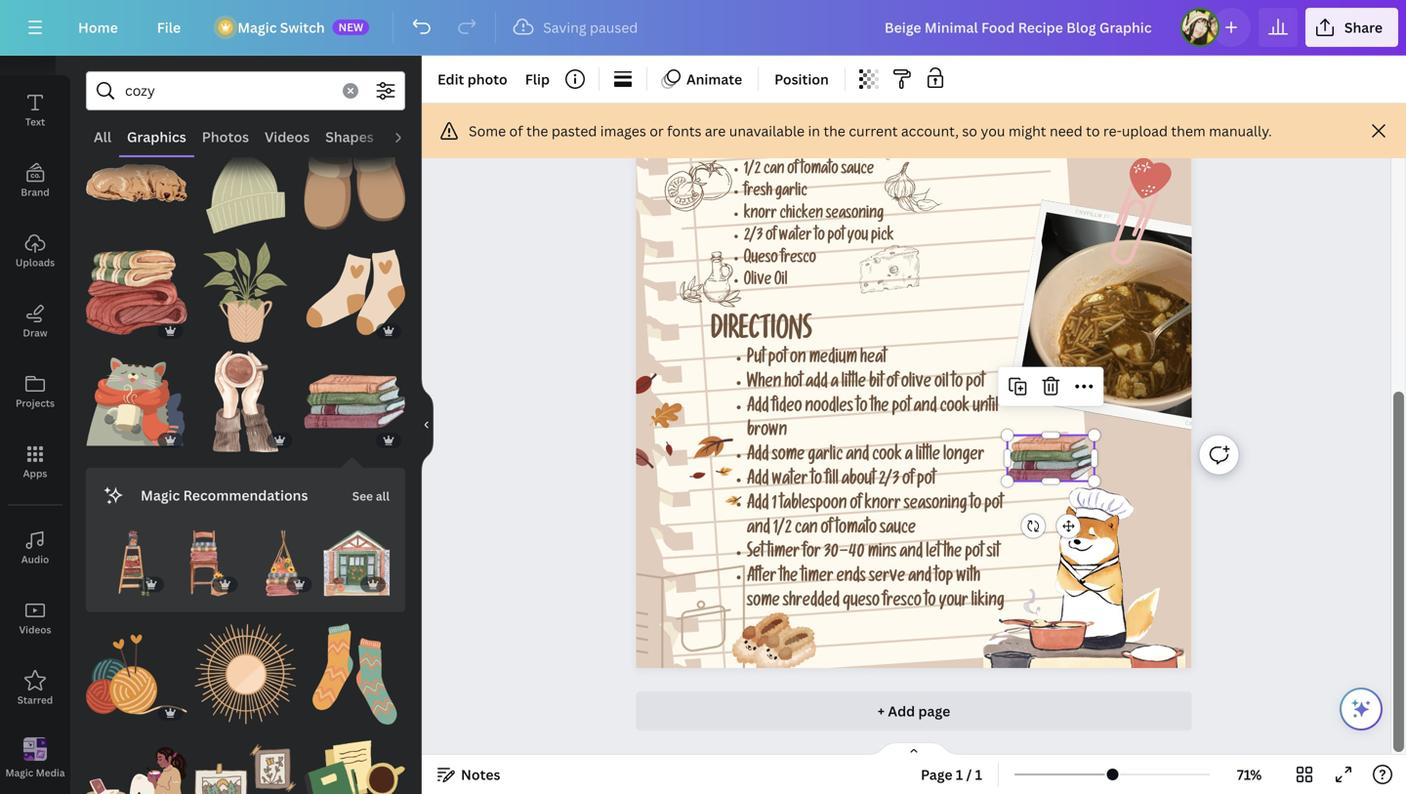 Task type: vqa. For each thing, say whether or not it's contained in the screenshot.
'Letterhead Professional Docs Banner in Beige Mustard Dark Brown Warm Classic Style' "image"
no



Task type: describe. For each thing, give the bounding box(es) containing it.
canva assistant image
[[1350, 697, 1373, 721]]

photos button
[[194, 118, 257, 155]]

to right the noodles
[[857, 399, 868, 417]]

and left top
[[909, 569, 932, 587]]

of right about
[[903, 472, 914, 490]]

oil
[[935, 375, 949, 393]]

pot up the until
[[966, 375, 985, 393]]

30-
[[824, 545, 849, 563]]

put
[[747, 351, 766, 369]]

71%
[[1237, 765, 1262, 784]]

simple cute study close up posters image
[[195, 733, 296, 794]]

apps
[[23, 467, 47, 480]]

magic recommendations
[[141, 486, 308, 504]]

/
[[967, 765, 972, 784]]

0 vertical spatial some
[[772, 448, 805, 466]]

saving
[[543, 18, 587, 37]]

grey line cookbook icon isolated on white background. cooking book icon. recipe book. fork and knife icons. cutlery symbol.  vector illustration image
[[580, 564, 745, 690]]

images
[[600, 122, 646, 140]]

new
[[339, 20, 364, 34]]

elements button
[[0, 5, 70, 75]]

until
[[973, 399, 999, 417]]

edit photo button
[[430, 63, 515, 95]]

potted plant in rattan vase image
[[195, 242, 296, 343]]

switch
[[280, 18, 325, 37]]

magic for magic recommendations
[[141, 486, 180, 504]]

to left your
[[925, 594, 936, 612]]

hand drawn mental health day activities watching eating full body image
[[86, 733, 187, 794]]

+ add page
[[878, 702, 951, 720]]

home
[[78, 18, 118, 37]]

fresco inside put pot on medium heat when hot add a little bit of olive oil to pot add fideo noodles to the pot and cook until brown add some garlic and cook a little longer add water to fill about 2/3 of pot add 1 tablespoon of knorr seasoning to pot and 1/2 can of tomato sauce set timer for 30-40 mins and let the pot sit after the timer ends serve and top with some shredded queso fresco to your liking
[[883, 594, 922, 612]]

0 vertical spatial videos
[[265, 127, 310, 146]]

main menu bar
[[0, 0, 1406, 56]]

media
[[36, 766, 65, 779]]

tomato inside 1/2 can of tomato sauce fresh garlic knorr chicken seasoning 2/3 of water to pot you pick queso fresco olive oil
[[801, 163, 839, 179]]

position button
[[767, 63, 837, 95]]

paused
[[590, 18, 638, 37]]

0 vertical spatial audio button
[[382, 118, 436, 155]]

71% button
[[1218, 759, 1281, 790]]

and left 'let'
[[900, 545, 923, 563]]

1/2 inside 1/2 can of tomato sauce fresh garlic knorr chicken seasoning 2/3 of water to pot you pick queso fresco olive oil
[[744, 163, 761, 179]]

share button
[[1306, 8, 1399, 47]]

the right after at right
[[780, 569, 798, 587]]

notes button
[[430, 759, 508, 790]]

chicken
[[780, 207, 824, 224]]

and up about
[[846, 448, 870, 466]]

so
[[962, 122, 978, 140]]

the down bit on the top right of page
[[871, 399, 889, 417]]

starred
[[17, 693, 53, 707]]

40
[[849, 545, 865, 563]]

1 inside put pot on medium heat when hot add a little bit of olive oil to pot add fideo noodles to the pot and cook until brown add some garlic and cook a little longer add water to fill about 2/3 of pot add 1 tablespoon of knorr seasoning to pot and 1/2 can of tomato sauce set timer for 30-40 mins and let the pot sit after the timer ends serve and top with some shredded queso fresco to your liking
[[772, 496, 777, 515]]

water inside 1/2 can of tomato sauce fresh garlic knorr chicken seasoning 2/3 of water to pot you pick queso fresco olive oil
[[779, 229, 812, 246]]

your
[[939, 594, 969, 612]]

1 horizontal spatial timer
[[801, 569, 834, 587]]

serve
[[869, 569, 906, 587]]

1 horizontal spatial you
[[981, 122, 1005, 140]]

after
[[747, 569, 777, 587]]

manually.
[[1209, 122, 1272, 140]]

2 horizontal spatial 1
[[975, 765, 983, 784]]

edit photo
[[438, 70, 508, 88]]

seasoning inside put pot on medium heat when hot add a little bit of olive oil to pot add fideo noodles to the pot and cook until brown add some garlic and cook a little longer add water to fill about 2/3 of pot add 1 tablespoon of knorr seasoning to pot and 1/2 can of tomato sauce set timer for 30-40 mins and let the pot sit after the timer ends serve and top with some shredded queso fresco to your liking
[[904, 496, 968, 515]]

to left fill
[[811, 472, 822, 490]]

garlic inside put pot on medium heat when hot add a little bit of olive oil to pot add fideo noodles to the pot and cook until brown add some garlic and cook a little longer add water to fill about 2/3 of pot add 1 tablespoon of knorr seasoning to pot and 1/2 can of tomato sauce set timer for 30-40 mins and let the pot sit after the timer ends serve and top with some shredded queso fresco to your liking
[[808, 448, 843, 466]]

put pot on medium heat when hot add a little bit of olive oil to pot add fideo noodles to the pot and cook until brown add some garlic and cook a little longer add water to fill about 2/3 of pot add 1 tablespoon of knorr seasoning to pot and 1/2 can of tomato sauce set timer for 30-40 mins and let the pot sit after the timer ends serve and top with some shredded queso fresco to your liking
[[747, 351, 1005, 612]]

3 cozy autumn farmgouse decor image from the left
[[250, 530, 316, 596]]

see all
[[352, 488, 390, 504]]

fonts
[[667, 122, 702, 140]]

2 cozy autumn farmgouse decor image from the left
[[176, 530, 242, 596]]

for
[[803, 545, 821, 563]]

2/3 inside 1/2 can of tomato sauce fresh garlic knorr chicken seasoning 2/3 of water to pot you pick queso fresco olive oil
[[744, 229, 763, 246]]

watercolor autumn house image
[[324, 530, 390, 596]]

position
[[775, 70, 829, 88]]

hot
[[785, 375, 803, 393]]

uploads
[[15, 256, 55, 269]]

file
[[157, 18, 181, 37]]

pot left sit
[[965, 545, 984, 563]]

need
[[1050, 122, 1083, 140]]

account,
[[901, 122, 959, 140]]

longer
[[944, 448, 985, 466]]

can inside 1/2 can of tomato sauce fresh garlic knorr chicken seasoning 2/3 of water to pot you pick queso fresco olive oil
[[764, 163, 785, 179]]

see all button
[[350, 475, 392, 515]]

Design title text field
[[869, 8, 1173, 47]]

bit
[[869, 375, 884, 393]]

saving paused
[[543, 18, 638, 37]]

graphics button
[[119, 118, 194, 155]]

sit
[[987, 545, 1000, 563]]

can inside put pot on medium heat when hot add a little bit of olive oil to pot add fideo noodles to the pot and cook until brown add some garlic and cook a little longer add water to fill about 2/3 of pot add 1 tablespoon of knorr seasoning to pot and 1/2 can of tomato sauce set timer for 30-40 mins and let the pot sit after the timer ends serve and top with some shredded queso fresco to your liking
[[795, 521, 818, 539]]

1/2 can of tomato sauce fresh garlic knorr chicken seasoning 2/3 of water to pot you pick queso fresco olive oil
[[744, 163, 894, 290]]

graphics
[[127, 127, 186, 146]]

2/3 inside put pot on medium heat when hot add a little bit of olive oil to pot add fideo noodles to the pot and cook until brown add some garlic and cook a little longer add water to fill about 2/3 of pot add 1 tablespoon of knorr seasoning to pot and 1/2 can of tomato sauce set timer for 30-40 mins and let the pot sit after the timer ends serve and top with some shredded queso fresco to your liking
[[879, 472, 900, 490]]

the right 'let'
[[944, 545, 962, 563]]

queso
[[843, 594, 880, 612]]

cat with scarf enjoying hot drink image
[[86, 351, 187, 452]]

show pages image
[[867, 741, 961, 757]]

projects button
[[0, 357, 70, 427]]

with
[[957, 569, 981, 587]]

directions
[[711, 319, 812, 349]]

some
[[469, 122, 506, 140]]

0 horizontal spatial audio
[[21, 553, 49, 566]]

pot inside 1/2 can of tomato sauce fresh garlic knorr chicken seasoning 2/3 of water to pot you pick queso fresco olive oil
[[828, 229, 845, 246]]

top
[[935, 569, 954, 587]]

to down longer
[[971, 496, 982, 515]]

of up chicken
[[788, 163, 798, 179]]

edit
[[438, 70, 464, 88]]

cozy winter beanie vector image
[[195, 133, 296, 234]]

1/2 inside put pot on medium heat when hot add a little bit of olive oil to pot add fideo noodles to the pot and cook until brown add some garlic and cook a little longer add water to fill about 2/3 of pot add 1 tablespoon of knorr seasoning to pot and 1/2 can of tomato sauce set timer for 30-40 mins and let the pot sit after the timer ends serve and top with some shredded queso fresco to your liking
[[774, 521, 792, 539]]

file button
[[141, 8, 197, 47]]

flip
[[525, 70, 550, 88]]

unavailable
[[729, 122, 805, 140]]

starred button
[[0, 653, 70, 724]]

text button
[[0, 75, 70, 146]]

fresh
[[744, 185, 773, 201]]

queso
[[744, 251, 778, 268]]

1 horizontal spatial 1
[[956, 765, 963, 784]]

coffee with with books and pen image
[[304, 733, 405, 794]]

of up '30-'
[[821, 521, 833, 539]]

the left pasted
[[526, 122, 548, 140]]

tomato inside put pot on medium heat when hot add a little bit of olive oil to pot add fideo noodles to the pot and cook until brown add some garlic and cook a little longer add water to fill about 2/3 of pot add 1 tablespoon of knorr seasoning to pot and 1/2 can of tomato sauce set timer for 30-40 mins and let the pot sit after the timer ends serve and top with some shredded queso fresco to your liking
[[836, 521, 877, 539]]

photos
[[202, 127, 249, 146]]

page
[[919, 702, 951, 720]]

shapes button
[[318, 118, 382, 155]]

of up queso
[[766, 229, 777, 246]]

share
[[1345, 18, 1383, 37]]

brand button
[[0, 146, 70, 216]]

page
[[921, 765, 953, 784]]

you inside 1/2 can of tomato sauce fresh garlic knorr chicken seasoning 2/3 of water to pot you pick queso fresco olive oil
[[848, 229, 869, 246]]

home link
[[63, 8, 134, 47]]

draw
[[23, 326, 47, 339]]

pasted
[[552, 122, 597, 140]]

flip button
[[517, 63, 558, 95]]



Task type: locate. For each thing, give the bounding box(es) containing it.
1 vertical spatial audio
[[21, 553, 49, 566]]

0 vertical spatial garlic
[[776, 185, 808, 201]]

on
[[790, 351, 806, 369]]

a right add
[[831, 375, 839, 393]]

tomato
[[801, 163, 839, 179], [836, 521, 877, 539]]

0 horizontal spatial sauce
[[842, 163, 875, 179]]

re-
[[1104, 122, 1122, 140]]

pot
[[828, 229, 845, 246], [769, 351, 787, 369], [966, 375, 985, 393], [892, 399, 911, 417], [917, 472, 936, 490], [985, 496, 1004, 515], [965, 545, 984, 563]]

the
[[526, 122, 548, 140], [824, 122, 846, 140], [871, 399, 889, 417], [944, 545, 962, 563], [780, 569, 798, 587]]

knorr inside put pot on medium heat when hot add a little bit of olive oil to pot add fideo noodles to the pot and cook until brown add some garlic and cook a little longer add water to fill about 2/3 of pot add 1 tablespoon of knorr seasoning to pot and 1/2 can of tomato sauce set timer for 30-40 mins and let the pot sit after the timer ends serve and top with some shredded queso fresco to your liking
[[865, 496, 901, 515]]

animate button
[[655, 63, 750, 95]]

cozy autumn blanket image
[[86, 242, 187, 343]]

can up 'for'
[[795, 521, 818, 539]]

0 vertical spatial cook
[[940, 399, 970, 417]]

1 horizontal spatial cozy autumn farmgouse decor image
[[176, 530, 242, 596]]

magic inside button
[[5, 766, 33, 779]]

christmas gouache dog sleeping cozy image
[[86, 133, 187, 234]]

0 horizontal spatial fresco
[[781, 251, 817, 268]]

0 horizontal spatial videos
[[19, 623, 51, 636]]

0 vertical spatial fresco
[[781, 251, 817, 268]]

magic left recommendations
[[141, 486, 180, 504]]

1 left the /
[[956, 765, 963, 784]]

fideo
[[772, 399, 803, 417]]

2 horizontal spatial cozy autumn farmgouse decor image
[[250, 530, 316, 596]]

0 horizontal spatial audio button
[[0, 513, 70, 583]]

sauce
[[842, 163, 875, 179], [880, 521, 916, 539]]

0 vertical spatial a
[[831, 375, 839, 393]]

when
[[747, 375, 782, 393]]

+
[[878, 702, 885, 720]]

to left re-
[[1086, 122, 1100, 140]]

1 vertical spatial you
[[848, 229, 869, 246]]

audio button down apps
[[0, 513, 70, 583]]

text
[[25, 115, 45, 128]]

1 horizontal spatial videos
[[265, 127, 310, 146]]

magic inside main 'menu bar'
[[238, 18, 277, 37]]

magic for magic switch
[[238, 18, 277, 37]]

in
[[808, 122, 820, 140]]

0 vertical spatial audio
[[389, 127, 429, 146]]

0 vertical spatial videos button
[[257, 118, 318, 155]]

0 horizontal spatial 2/3
[[744, 229, 763, 246]]

cook
[[940, 399, 970, 417], [873, 448, 902, 466]]

1 horizontal spatial little
[[916, 448, 941, 466]]

footwear colored textile soft slippers hotel room accessories image
[[304, 133, 405, 234]]

0 horizontal spatial videos button
[[0, 583, 70, 653]]

1 vertical spatial seasoning
[[904, 496, 968, 515]]

videos button up starred
[[0, 583, 70, 653]]

olive oil hand drawn image
[[680, 252, 742, 307]]

0 vertical spatial 2/3
[[744, 229, 763, 246]]

heat
[[861, 351, 887, 369]]

tomato up 40
[[836, 521, 877, 539]]

0 horizontal spatial magic
[[5, 766, 33, 779]]

draw button
[[0, 286, 70, 357]]

and up set
[[747, 521, 771, 539]]

magic left switch
[[238, 18, 277, 37]]

seasoning
[[826, 207, 884, 224], [904, 496, 968, 515]]

watercolor books image
[[304, 351, 405, 452]]

1 horizontal spatial magic
[[141, 486, 180, 504]]

you left pick
[[848, 229, 869, 246]]

0 horizontal spatial timer
[[768, 545, 800, 563]]

0 horizontal spatial cook
[[873, 448, 902, 466]]

1 vertical spatial videos button
[[0, 583, 70, 653]]

seasoning up pick
[[826, 207, 884, 224]]

shapes
[[325, 127, 374, 146]]

might
[[1009, 122, 1047, 140]]

1 horizontal spatial audio button
[[382, 118, 436, 155]]

2/3 up queso
[[744, 229, 763, 246]]

little left bit on the top right of page
[[842, 375, 866, 393]]

fresco
[[781, 251, 817, 268], [883, 594, 922, 612]]

of down about
[[850, 496, 862, 515]]

1 horizontal spatial cook
[[940, 399, 970, 417]]

1 vertical spatial timer
[[801, 569, 834, 587]]

1 vertical spatial little
[[916, 448, 941, 466]]

little
[[842, 375, 866, 393], [916, 448, 941, 466]]

cute cozy socks image
[[304, 242, 405, 343]]

1 vertical spatial water
[[772, 472, 808, 490]]

magic switch
[[238, 18, 325, 37]]

1 vertical spatial knorr
[[865, 496, 901, 515]]

sauce inside 1/2 can of tomato sauce fresh garlic knorr chicken seasoning 2/3 of water to pot you pick queso fresco olive oil
[[842, 163, 875, 179]]

cook down oil
[[940, 399, 970, 417]]

knorr down fresh on the right top of page
[[744, 207, 777, 224]]

0 horizontal spatial a
[[831, 375, 839, 393]]

to right oil
[[952, 375, 963, 393]]

a left longer
[[905, 448, 913, 466]]

upload
[[1122, 122, 1168, 140]]

0 horizontal spatial knorr
[[744, 207, 777, 224]]

ends
[[837, 569, 866, 587]]

audio down apps
[[21, 553, 49, 566]]

timer right set
[[768, 545, 800, 563]]

1 vertical spatial magic
[[141, 486, 180, 504]]

magic left media
[[5, 766, 33, 779]]

timer
[[768, 545, 800, 563], [801, 569, 834, 587]]

videos
[[265, 127, 310, 146], [19, 623, 51, 636]]

the right the in
[[824, 122, 846, 140]]

page 1 / 1
[[921, 765, 983, 784]]

or
[[650, 122, 664, 140]]

magic media button
[[0, 724, 70, 794]]

videos button
[[257, 118, 318, 155], [0, 583, 70, 653]]

uploads button
[[0, 216, 70, 286]]

pot left on
[[769, 351, 787, 369]]

cozy autumn farmgouse decor image
[[102, 530, 168, 596], [176, 530, 242, 596], [250, 530, 316, 596]]

fresco inside 1/2 can of tomato sauce fresh garlic knorr chicken seasoning 2/3 of water to pot you pick queso fresco olive oil
[[781, 251, 817, 268]]

water down chicken
[[779, 229, 812, 246]]

add
[[806, 375, 828, 393]]

water up 'tablespoon'
[[772, 472, 808, 490]]

olive
[[744, 274, 772, 290]]

0 vertical spatial seasoning
[[826, 207, 884, 224]]

hide image
[[421, 378, 434, 472]]

of right some
[[509, 122, 523, 140]]

2/3 right about
[[879, 472, 900, 490]]

videos button right photos
[[257, 118, 318, 155]]

fill
[[825, 472, 839, 490]]

0 vertical spatial tomato
[[801, 163, 839, 179]]

1 vertical spatial some
[[747, 594, 780, 612]]

0 vertical spatial sauce
[[842, 163, 875, 179]]

0 vertical spatial timer
[[768, 545, 800, 563]]

are
[[705, 122, 726, 140]]

brand
[[21, 186, 50, 199]]

sauce down farfalle pasta illustration image
[[842, 163, 875, 179]]

let
[[926, 545, 941, 563]]

audio button
[[382, 118, 436, 155], [0, 513, 70, 583]]

liking
[[972, 594, 1005, 612]]

1 horizontal spatial audio
[[389, 127, 429, 146]]

1 vertical spatial can
[[795, 521, 818, 539]]

1 horizontal spatial knorr
[[865, 496, 901, 515]]

fresco up oil
[[781, 251, 817, 268]]

knorr inside 1/2 can of tomato sauce fresh garlic knorr chicken seasoning 2/3 of water to pot you pick queso fresco olive oil
[[744, 207, 777, 224]]

videos up starred button at the bottom left of the page
[[19, 623, 51, 636]]

some down brown at the right bottom of page
[[772, 448, 805, 466]]

0 vertical spatial water
[[779, 229, 812, 246]]

1 right the /
[[975, 765, 983, 784]]

saving paused status
[[504, 16, 648, 39]]

brown
[[747, 424, 787, 442]]

see
[[352, 488, 373, 504]]

tablespoon
[[780, 496, 847, 515]]

garlic up chicken
[[776, 185, 808, 201]]

of
[[509, 122, 523, 140], [788, 163, 798, 179], [766, 229, 777, 246], [887, 375, 899, 393], [903, 472, 914, 490], [850, 496, 862, 515], [821, 521, 833, 539]]

1 vertical spatial 2/3
[[879, 472, 900, 490]]

1 horizontal spatial 2/3
[[879, 472, 900, 490]]

water inside put pot on medium heat when hot add a little bit of olive oil to pot add fideo noodles to the pot and cook until brown add some garlic and cook a little longer add water to fill about 2/3 of pot add 1 tablespoon of knorr seasoning to pot and 1/2 can of tomato sauce set timer for 30-40 mins and let the pot sit after the timer ends serve and top with some shredded queso fresco to your liking
[[772, 472, 808, 490]]

all
[[376, 488, 390, 504]]

mins
[[868, 545, 897, 563]]

and
[[914, 399, 937, 417], [846, 448, 870, 466], [747, 521, 771, 539], [900, 545, 923, 563], [909, 569, 932, 587]]

noodles
[[805, 399, 854, 417]]

cute comfy crew socks clothing image
[[304, 624, 405, 725]]

of right bit on the top right of page
[[887, 375, 899, 393]]

0 horizontal spatial little
[[842, 375, 866, 393]]

sun mirror illustration image
[[195, 624, 296, 725]]

0 horizontal spatial you
[[848, 229, 869, 246]]

animate
[[687, 70, 742, 88]]

0 horizontal spatial seasoning
[[826, 207, 884, 224]]

2 horizontal spatial magic
[[238, 18, 277, 37]]

0 vertical spatial can
[[764, 163, 785, 179]]

watercolor hands holding a coffee image
[[195, 351, 296, 452]]

magic for magic media
[[5, 766, 33, 779]]

pot down the olive
[[892, 399, 911, 417]]

pot left pick
[[828, 229, 845, 246]]

seasoning inside 1/2 can of tomato sauce fresh garlic knorr chicken seasoning 2/3 of water to pot you pick queso fresco olive oil
[[826, 207, 884, 224]]

0 horizontal spatial 1
[[772, 496, 777, 515]]

1 horizontal spatial sauce
[[880, 521, 916, 539]]

seasoning up 'let'
[[904, 496, 968, 515]]

can up fresh on the right top of page
[[764, 163, 785, 179]]

+ add page button
[[636, 692, 1192, 731]]

tomato down the in
[[801, 163, 839, 179]]

pot up sit
[[985, 496, 1004, 515]]

0 vertical spatial you
[[981, 122, 1005, 140]]

pot right about
[[917, 472, 936, 490]]

1 vertical spatial garlic
[[808, 448, 843, 466]]

1 horizontal spatial seasoning
[[904, 496, 968, 515]]

audio button right shapes
[[382, 118, 436, 155]]

1 horizontal spatial videos button
[[257, 118, 318, 155]]

0 vertical spatial little
[[842, 375, 866, 393]]

add
[[747, 399, 769, 417], [747, 448, 769, 466], [747, 472, 769, 490], [747, 496, 769, 515], [888, 702, 915, 720]]

pick
[[871, 229, 894, 246]]

1 cozy autumn farmgouse decor image from the left
[[102, 530, 168, 596]]

Search elements search field
[[125, 72, 331, 109]]

1 vertical spatial a
[[905, 448, 913, 466]]

1 horizontal spatial can
[[795, 521, 818, 539]]

0 horizontal spatial garlic
[[776, 185, 808, 201]]

apps button
[[0, 427, 70, 497]]

1 horizontal spatial a
[[905, 448, 913, 466]]

1 vertical spatial fresco
[[883, 594, 922, 612]]

some down after at right
[[747, 594, 780, 612]]

timer down 'for'
[[801, 569, 834, 587]]

1 horizontal spatial garlic
[[808, 448, 843, 466]]

little left longer
[[916, 448, 941, 466]]

videos right photos button
[[265, 127, 310, 146]]

garlic inside 1/2 can of tomato sauce fresh garlic knorr chicken seasoning 2/3 of water to pot you pick queso fresco olive oil
[[776, 185, 808, 201]]

medium
[[809, 351, 858, 369]]

to
[[1086, 122, 1100, 140], [815, 229, 825, 246], [952, 375, 963, 393], [857, 399, 868, 417], [811, 472, 822, 490], [971, 496, 982, 515], [925, 594, 936, 612]]

add inside button
[[888, 702, 915, 720]]

0 vertical spatial knorr
[[744, 207, 777, 224]]

set
[[747, 545, 765, 563]]

audio right shapes
[[389, 127, 429, 146]]

1 vertical spatial cook
[[873, 448, 902, 466]]

1 vertical spatial tomato
[[836, 521, 877, 539]]

2 vertical spatial magic
[[5, 766, 33, 779]]

garlic up fill
[[808, 448, 843, 466]]

1 horizontal spatial fresco
[[883, 594, 922, 612]]

water
[[779, 229, 812, 246], [772, 472, 808, 490]]

sauce inside put pot on medium heat when hot add a little bit of olive oil to pot add fideo noodles to the pot and cook until brown add some garlic and cook a little longer add water to fill about 2/3 of pot add 1 tablespoon of knorr seasoning to pot and 1/2 can of tomato sauce set timer for 30-40 mins and let the pot sit after the timer ends serve and top with some shredded queso fresco to your liking
[[880, 521, 916, 539]]

sauce up mins
[[880, 521, 916, 539]]

0 vertical spatial 1/2
[[744, 163, 761, 179]]

a
[[831, 375, 839, 393], [905, 448, 913, 466]]

cook up about
[[873, 448, 902, 466]]

can
[[764, 163, 785, 179], [795, 521, 818, 539]]

1 left 'tablespoon'
[[772, 496, 777, 515]]

group
[[86, 133, 187, 234], [195, 133, 296, 234], [304, 133, 405, 234], [86, 230, 187, 343], [195, 230, 296, 343], [304, 230, 405, 343], [86, 339, 187, 452], [195, 339, 296, 452], [304, 339, 405, 452], [176, 518, 242, 596], [324, 518, 390, 596], [102, 530, 168, 596], [250, 530, 316, 596], [195, 612, 296, 725], [86, 624, 187, 725], [304, 624, 405, 725], [86, 721, 187, 794], [195, 721, 296, 794], [304, 721, 405, 794]]

1 vertical spatial videos
[[19, 623, 51, 636]]

1/2 down 'tablespoon'
[[774, 521, 792, 539]]

recommendations
[[183, 486, 308, 504]]

1/2 up fresh on the right top of page
[[744, 163, 761, 179]]

farfalle pasta illustration image
[[845, 111, 900, 160]]

knitting image
[[86, 624, 187, 725]]

to down chicken
[[815, 229, 825, 246]]

0 horizontal spatial 1/2
[[744, 163, 761, 179]]

1 vertical spatial sauce
[[880, 521, 916, 539]]

knorr down about
[[865, 496, 901, 515]]

you right so
[[981, 122, 1005, 140]]

0 vertical spatial magic
[[238, 18, 277, 37]]

0 horizontal spatial can
[[764, 163, 785, 179]]

photo
[[468, 70, 508, 88]]

1 vertical spatial audio button
[[0, 513, 70, 583]]

about
[[842, 472, 876, 490]]

and down the olive
[[914, 399, 937, 417]]

all button
[[86, 118, 119, 155]]

1 horizontal spatial 1/2
[[774, 521, 792, 539]]

magic
[[238, 18, 277, 37], [141, 486, 180, 504], [5, 766, 33, 779]]

1 vertical spatial 1/2
[[774, 521, 792, 539]]

0 horizontal spatial cozy autumn farmgouse decor image
[[102, 530, 168, 596]]

fresco down serve
[[883, 594, 922, 612]]

olive
[[902, 375, 932, 393]]

to inside 1/2 can of tomato sauce fresh garlic knorr chicken seasoning 2/3 of water to pot you pick queso fresco olive oil
[[815, 229, 825, 246]]



